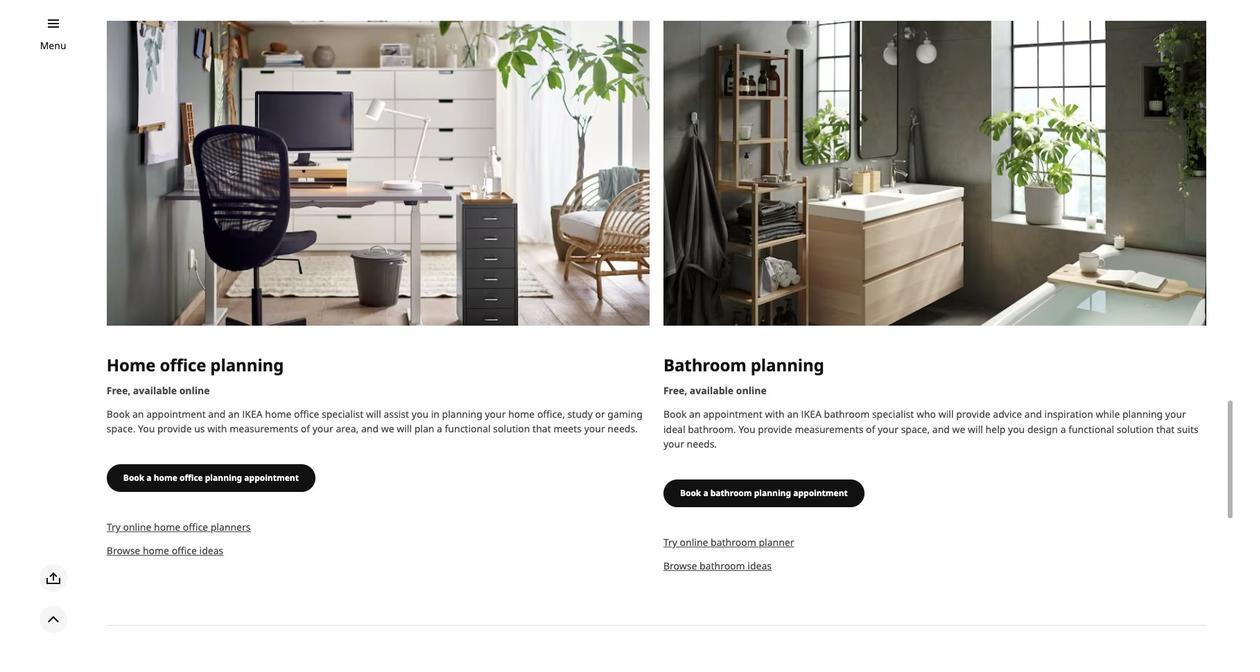 Task type: locate. For each thing, give the bounding box(es) containing it.
bathroom inside book a bathroom planning appointment button
[[711, 488, 752, 500]]

1 horizontal spatial of
[[867, 423, 876, 436]]

book inside 'book an appointment with an ikea bathroom specialist who will provide advice and inspiration while planning your ideal bathroom. you provide measurements of your space, and we will help you design a functional solution that suits your needs.'
[[664, 408, 687, 421]]

0 vertical spatial browse
[[107, 545, 140, 558]]

book up ideal
[[664, 408, 687, 421]]

2 solution from the left
[[1118, 423, 1155, 436]]

1 solution from the left
[[493, 423, 530, 436]]

1 free, available online from the left
[[107, 384, 210, 397]]

functional down while
[[1069, 423, 1115, 436]]

1 functional from the left
[[445, 423, 491, 436]]

1 of from the left
[[301, 423, 310, 436]]

0 horizontal spatial try
[[107, 521, 121, 535]]

and down who
[[933, 423, 950, 436]]

a inside button
[[704, 488, 709, 500]]

try online home office planners link
[[107, 521, 251, 535]]

menu button
[[40, 38, 66, 53]]

you down advice
[[1009, 423, 1026, 436]]

available down home
[[133, 384, 177, 397]]

try online home office planners
[[107, 521, 251, 535]]

book inside button
[[123, 473, 144, 485]]

1 free, from the left
[[107, 384, 131, 397]]

1 available from the left
[[133, 384, 177, 397]]

1 vertical spatial you
[[1009, 423, 1026, 436]]

1 horizontal spatial free,
[[664, 384, 688, 397]]

0 vertical spatial needs.
[[608, 423, 638, 436]]

office inside book an appointment and an ikea home office specialist will assist you in planning your home office, study or gaming space. you provide us with measurements of your area, and we will plan a functional solution that meets your needs.
[[294, 408, 319, 421]]

functional right plan
[[445, 423, 491, 436]]

provide right bathroom.
[[758, 423, 793, 436]]

available
[[133, 384, 177, 397], [690, 384, 734, 397]]

will left 'help' on the bottom of the page
[[969, 423, 984, 436]]

a down inspiration
[[1061, 423, 1067, 436]]

0 horizontal spatial we
[[381, 423, 394, 436]]

needs. down bathroom.
[[687, 438, 717, 451]]

1 horizontal spatial needs.
[[687, 438, 717, 451]]

0 vertical spatial try
[[107, 521, 121, 535]]

will
[[366, 408, 381, 421], [939, 408, 954, 421], [397, 423, 412, 436], [969, 423, 984, 436]]

1 horizontal spatial that
[[1157, 423, 1176, 436]]

2 ikea from the left
[[802, 408, 822, 421]]

with down bathroom planning in the right of the page
[[766, 408, 785, 421]]

needs.
[[608, 423, 638, 436], [687, 438, 717, 451]]

0 horizontal spatial that
[[533, 423, 551, 436]]

free, for bathroom planning
[[664, 384, 688, 397]]

appointment
[[146, 408, 206, 421], [704, 408, 763, 421], [244, 473, 299, 485], [794, 488, 848, 500]]

try up browse bathroom ideas 'link'
[[664, 537, 678, 550]]

free, up ideal
[[664, 384, 688, 397]]

1 we from the left
[[381, 423, 394, 436]]

1 an from the left
[[133, 408, 144, 421]]

solution left meets
[[493, 423, 530, 436]]

1 horizontal spatial try
[[664, 537, 678, 550]]

specialist up area,
[[322, 408, 364, 421]]

0 horizontal spatial available
[[133, 384, 177, 397]]

0 horizontal spatial you
[[412, 408, 429, 421]]

1 horizontal spatial measurements
[[795, 423, 864, 436]]

bathroom
[[664, 354, 747, 377]]

functional
[[445, 423, 491, 436], [1069, 423, 1115, 436]]

try for home
[[107, 521, 121, 535]]

we
[[381, 423, 394, 436], [953, 423, 966, 436]]

home
[[107, 354, 156, 377]]

book up the try online bathroom planner link
[[681, 488, 702, 500]]

planners
[[211, 521, 251, 535]]

bathroom
[[825, 408, 870, 421], [711, 488, 752, 500], [711, 537, 757, 550], [700, 560, 746, 573]]

of left area,
[[301, 423, 310, 436]]

space,
[[902, 423, 931, 436]]

online up browse bathroom ideas 'link'
[[680, 537, 709, 550]]

0 horizontal spatial specialist
[[322, 408, 364, 421]]

of left space,
[[867, 423, 876, 436]]

appointment up "planners" on the left bottom of the page
[[244, 473, 299, 485]]

home
[[265, 408, 292, 421], [509, 408, 535, 421], [154, 473, 178, 485], [154, 521, 180, 535], [143, 545, 169, 558]]

0 horizontal spatial browse
[[107, 545, 140, 558]]

your up suits
[[1166, 408, 1187, 421]]

a right plan
[[437, 423, 443, 436]]

0 horizontal spatial of
[[301, 423, 310, 436]]

browse for bathroom planning
[[664, 560, 697, 573]]

and down 'home office planning'
[[208, 408, 226, 421]]

menu
[[40, 39, 66, 52]]

of inside book an appointment and an ikea home office specialist will assist you in planning your home office, study or gaming space. you provide us with measurements of your area, and we will plan a functional solution that meets your needs.
[[301, 423, 310, 436]]

2 functional from the left
[[1069, 423, 1115, 436]]

office,
[[538, 408, 565, 421]]

0 horizontal spatial ideas
[[200, 545, 224, 558]]

1 horizontal spatial browse
[[664, 560, 697, 573]]

appointment up bathroom.
[[704, 408, 763, 421]]

home office planning
[[107, 354, 284, 377]]

0 horizontal spatial with
[[208, 423, 227, 436]]

you left in
[[412, 408, 429, 421]]

0 horizontal spatial functional
[[445, 423, 491, 436]]

1 horizontal spatial with
[[766, 408, 785, 421]]

1 measurements from the left
[[230, 423, 298, 436]]

ikea
[[242, 408, 263, 421], [802, 408, 822, 421]]

1 ikea from the left
[[242, 408, 263, 421]]

book inside book an appointment and an ikea home office specialist will assist you in planning your home office, study or gaming space. you provide us with measurements of your area, and we will plan a functional solution that meets your needs.
[[107, 408, 130, 421]]

meets
[[554, 423, 582, 436]]

planning inside button
[[755, 488, 792, 500]]

0 horizontal spatial free, available online
[[107, 384, 210, 397]]

0 horizontal spatial measurements
[[230, 423, 298, 436]]

a up try online home office planners link
[[147, 473, 152, 485]]

2 measurements from the left
[[795, 423, 864, 436]]

free, down home
[[107, 384, 131, 397]]

measurements
[[230, 423, 298, 436], [795, 423, 864, 436]]

1 horizontal spatial solution
[[1118, 423, 1155, 436]]

needs. down gaming
[[608, 423, 638, 436]]

2 free, available online from the left
[[664, 384, 767, 397]]

available down bathroom
[[690, 384, 734, 397]]

1 vertical spatial browse
[[664, 560, 697, 573]]

book a bathroom planning appointment button
[[664, 480, 865, 508]]

office inside button
[[180, 473, 203, 485]]

0 horizontal spatial free,
[[107, 384, 131, 397]]

1 that from the left
[[533, 423, 551, 436]]

free,
[[107, 384, 131, 397], [664, 384, 688, 397]]

specialist inside book an appointment and an ikea home office specialist will assist you in planning your home office, study or gaming space. you provide us with measurements of your area, and we will plan a functional solution that meets your needs.
[[322, 408, 364, 421]]

free, available online
[[107, 384, 210, 397], [664, 384, 767, 397]]

you inside book an appointment and an ikea home office specialist will assist you in planning your home office, study or gaming space. you provide us with measurements of your area, and we will plan a functional solution that meets your needs.
[[412, 408, 429, 421]]

planning inside 'book an appointment with an ikea bathroom specialist who will provide advice and inspiration while planning your ideal bathroom. you provide measurements of your space, and we will help you design a functional solution that suits your needs.'
[[1123, 408, 1164, 421]]

that inside 'book an appointment with an ikea bathroom specialist who will provide advice and inspiration while planning your ideal bathroom. you provide measurements of your space, and we will help you design a functional solution that suits your needs.'
[[1157, 423, 1176, 436]]

you right bathroom.
[[739, 423, 756, 436]]

1 vertical spatial try
[[664, 537, 678, 550]]

a inside button
[[147, 473, 152, 485]]

office
[[160, 354, 206, 377], [294, 408, 319, 421], [180, 473, 203, 485], [183, 521, 208, 535], [172, 545, 197, 558]]

you inside 'book an appointment with an ikea bathroom specialist who will provide advice and inspiration while planning your ideal bathroom. you provide measurements of your space, and we will help you design a functional solution that suits your needs.'
[[739, 423, 756, 436]]

ideas down "planners" on the left bottom of the page
[[200, 545, 224, 558]]

2 of from the left
[[867, 423, 876, 436]]

book down the space.
[[123, 473, 144, 485]]

we left 'help' on the bottom of the page
[[953, 423, 966, 436]]

your down ideal
[[664, 438, 685, 451]]

2 horizontal spatial provide
[[957, 408, 991, 421]]

browse down try online home office planners
[[107, 545, 140, 558]]

0 vertical spatial with
[[766, 408, 785, 421]]

an
[[133, 408, 144, 421], [228, 408, 240, 421], [690, 408, 701, 421], [788, 408, 799, 421]]

2 we from the left
[[953, 423, 966, 436]]

ikea inside 'book an appointment with an ikea bathroom specialist who will provide advice and inspiration while planning your ideal bathroom. you provide measurements of your space, and we will help you design a functional solution that suits your needs.'
[[802, 408, 822, 421]]

planning
[[210, 354, 284, 377], [751, 354, 825, 377], [442, 408, 483, 421], [1123, 408, 1164, 421], [205, 473, 242, 485], [755, 488, 792, 500]]

you
[[138, 423, 155, 436], [739, 423, 756, 436]]

of
[[301, 423, 310, 436], [867, 423, 876, 436]]

0 horizontal spatial needs.
[[608, 423, 638, 436]]

and
[[208, 408, 226, 421], [1025, 408, 1043, 421], [361, 423, 379, 436], [933, 423, 950, 436]]

with
[[766, 408, 785, 421], [208, 423, 227, 436]]

solution down while
[[1118, 423, 1155, 436]]

that
[[533, 423, 551, 436], [1157, 423, 1176, 436]]

assist
[[384, 408, 409, 421]]

1 horizontal spatial functional
[[1069, 423, 1115, 436]]

you
[[412, 408, 429, 421], [1009, 423, 1026, 436]]

provide
[[957, 408, 991, 421], [157, 423, 192, 436], [758, 423, 793, 436]]

1 specialist from the left
[[322, 408, 364, 421]]

2 that from the left
[[1157, 423, 1176, 436]]

2 specialist from the left
[[873, 408, 915, 421]]

2 available from the left
[[690, 384, 734, 397]]

1 you from the left
[[138, 423, 155, 436]]

try
[[107, 521, 121, 535], [664, 537, 678, 550]]

ideas
[[200, 545, 224, 558], [748, 560, 772, 573]]

needs. inside 'book an appointment with an ikea bathroom specialist who will provide advice and inspiration while planning your ideal bathroom. you provide measurements of your space, and we will help you design a functional solution that suits your needs.'
[[687, 438, 717, 451]]

1 horizontal spatial ideas
[[748, 560, 772, 573]]

book for book a home office planning appointment
[[123, 473, 144, 485]]

free, available online for bathroom
[[664, 384, 767, 397]]

2 free, from the left
[[664, 384, 688, 397]]

1 vertical spatial with
[[208, 423, 227, 436]]

1 horizontal spatial specialist
[[873, 408, 915, 421]]

0 horizontal spatial solution
[[493, 423, 530, 436]]

a
[[437, 423, 443, 436], [1061, 423, 1067, 436], [147, 473, 152, 485], [704, 488, 709, 500]]

solution
[[493, 423, 530, 436], [1118, 423, 1155, 436]]

1 horizontal spatial free, available online
[[664, 384, 767, 397]]

provide left us
[[157, 423, 192, 436]]

specialist
[[322, 408, 364, 421], [873, 408, 915, 421]]

0 horizontal spatial ikea
[[242, 408, 263, 421]]

specialist up space,
[[873, 408, 915, 421]]

and right area,
[[361, 423, 379, 436]]

1 horizontal spatial we
[[953, 423, 966, 436]]

your
[[485, 408, 506, 421], [1166, 408, 1187, 421], [313, 423, 334, 436], [585, 423, 605, 436], [878, 423, 899, 436], [664, 438, 685, 451]]

your left office,
[[485, 408, 506, 421]]

gaming
[[608, 408, 643, 421]]

1 horizontal spatial ikea
[[802, 408, 822, 421]]

appointment inside book an appointment and an ikea home office specialist will assist you in planning your home office, study or gaming space. you provide us with measurements of your area, and we will plan a functional solution that meets your needs.
[[146, 408, 206, 421]]

and up design
[[1025, 408, 1043, 421]]

free, available online down bathroom
[[664, 384, 767, 397]]

1 horizontal spatial available
[[690, 384, 734, 397]]

book a bathroom planning appointment
[[681, 488, 848, 500]]

book
[[107, 408, 130, 421], [664, 408, 687, 421], [123, 473, 144, 485], [681, 488, 702, 500]]

provide up 'help' on the bottom of the page
[[957, 408, 991, 421]]

free, available online down home
[[107, 384, 210, 397]]

book an appointment with an ikea bathroom specialist who will provide advice and inspiration while planning your ideal bathroom. you provide measurements of your space, and we will help you design a functional solution that suits your needs.
[[664, 408, 1199, 451]]

0 horizontal spatial you
[[138, 423, 155, 436]]

0 vertical spatial ideas
[[200, 545, 224, 558]]

1 horizontal spatial you
[[1009, 423, 1026, 436]]

appointment inside button
[[794, 488, 848, 500]]

browse for home office planning
[[107, 545, 140, 558]]

0 horizontal spatial provide
[[157, 423, 192, 436]]

specialist inside 'book an appointment with an ikea bathroom specialist who will provide advice and inspiration while planning your ideal bathroom. you provide measurements of your space, and we will help you design a functional solution that suits your needs.'
[[873, 408, 915, 421]]

book inside button
[[681, 488, 702, 500]]

we down assist
[[381, 423, 394, 436]]

online
[[179, 384, 210, 397], [737, 384, 767, 397], [123, 521, 152, 535], [680, 537, 709, 550]]

you inside book an appointment and an ikea home office specialist will assist you in planning your home office, study or gaming space. you provide us with measurements of your area, and we will plan a functional solution that meets your needs.
[[138, 423, 155, 436]]

0 vertical spatial you
[[412, 408, 429, 421]]

browse
[[107, 545, 140, 558], [664, 560, 697, 573]]

1 vertical spatial needs.
[[687, 438, 717, 451]]

2 you from the left
[[739, 423, 756, 436]]

with inside 'book an appointment with an ikea bathroom specialist who will provide advice and inspiration while planning your ideal bathroom. you provide measurements of your space, and we will help you design a functional solution that suits your needs.'
[[766, 408, 785, 421]]

with right us
[[208, 423, 227, 436]]

we inside 'book an appointment with an ikea bathroom specialist who will provide advice and inspiration while planning your ideal bathroom. you provide measurements of your space, and we will help you design a functional solution that suits your needs.'
[[953, 423, 966, 436]]

appointment up us
[[146, 408, 206, 421]]

browse down try online bathroom planner at the right
[[664, 560, 697, 573]]

in
[[431, 408, 440, 421]]

solution inside book an appointment and an ikea home office specialist will assist you in planning your home office, study or gaming space. you provide us with measurements of your area, and we will plan a functional solution that meets your needs.
[[493, 423, 530, 436]]

that down office,
[[533, 423, 551, 436]]

book for book an appointment with an ikea bathroom specialist who will provide advice and inspiration while planning your ideal bathroom. you provide measurements of your space, and we will help you design a functional solution that suits your needs.
[[664, 408, 687, 421]]

try up browse home office ideas link
[[107, 521, 121, 535]]

appointment up planner
[[794, 488, 848, 500]]

appointment inside button
[[244, 473, 299, 485]]

try online bathroom planner
[[664, 537, 795, 550]]

ikea inside book an appointment and an ikea home office specialist will assist you in planning your home office, study or gaming space. you provide us with measurements of your area, and we will plan a functional solution that meets your needs.
[[242, 408, 263, 421]]

you right the space.
[[138, 423, 155, 436]]

help
[[986, 423, 1006, 436]]

1 horizontal spatial you
[[739, 423, 756, 436]]

3 an from the left
[[690, 408, 701, 421]]

ideas down planner
[[748, 560, 772, 573]]

that left suits
[[1157, 423, 1176, 436]]

a up the try online bathroom planner link
[[704, 488, 709, 500]]

book up the space.
[[107, 408, 130, 421]]



Task type: vqa. For each thing, say whether or not it's contained in the screenshot.
second IKEA
yes



Task type: describe. For each thing, give the bounding box(es) containing it.
available for home
[[133, 384, 177, 397]]

4 an from the left
[[788, 408, 799, 421]]

who
[[917, 408, 937, 421]]

browse bathroom ideas link
[[664, 560, 772, 573]]

design
[[1028, 423, 1059, 436]]

planner
[[759, 537, 795, 550]]

try online bathroom planner link
[[664, 537, 795, 550]]

of inside 'book an appointment with an ikea bathroom specialist who will provide advice and inspiration while planning your ideal bathroom. you provide measurements of your space, and we will help you design a functional solution that suits your needs.'
[[867, 423, 876, 436]]

free, available online for home
[[107, 384, 210, 397]]

book a home office planning appointment button
[[107, 465, 316, 493]]

try for bathroom
[[664, 537, 678, 550]]

bathroom inside 'book an appointment with an ikea bathroom specialist who will provide advice and inspiration while planning your ideal bathroom. you provide measurements of your space, and we will help you design a functional solution that suits your needs.'
[[825, 408, 870, 421]]

online down 'home office planning'
[[179, 384, 210, 397]]

ikea for home office planning
[[242, 408, 263, 421]]

us
[[194, 423, 205, 436]]

measurements inside book an appointment and an ikea home office specialist will assist you in planning your home office, study or gaming space. you provide us with measurements of your area, and we will plan a functional solution that meets your needs.
[[230, 423, 298, 436]]

will right who
[[939, 408, 954, 421]]

you inside 'book an appointment with an ikea bathroom specialist who will provide advice and inspiration while planning your ideal bathroom. you provide measurements of your space, and we will help you design a functional solution that suits your needs.'
[[1009, 423, 1026, 436]]

ikea for bathroom planning
[[802, 408, 822, 421]]

functional inside book an appointment and an ikea home office specialist will assist you in planning your home office, study or gaming space. you provide us with measurements of your area, and we will plan a functional solution that meets your needs.
[[445, 423, 491, 436]]

a inside book an appointment and an ikea home office specialist will assist you in planning your home office, study or gaming space. you provide us with measurements of your area, and we will plan a functional solution that meets your needs.
[[437, 423, 443, 436]]

book an appointment and an ikea home office specialist will assist you in planning your home office, study or gaming space. you provide us with measurements of your area, and we will plan a functional solution that meets your needs.
[[107, 408, 643, 436]]

advice
[[994, 408, 1023, 421]]

area,
[[336, 423, 359, 436]]

browse home office ideas
[[107, 545, 224, 558]]

study
[[568, 408, 593, 421]]

planning inside button
[[205, 473, 242, 485]]

book a home office planning appointment
[[123, 473, 299, 485]]

your left space,
[[878, 423, 899, 436]]

a inside 'book an appointment with an ikea bathroom specialist who will provide advice and inspiration while planning your ideal bathroom. you provide measurements of your space, and we will help you design a functional solution that suits your needs.'
[[1061, 423, 1067, 436]]

your left area,
[[313, 423, 334, 436]]

online down bathroom planning in the right of the page
[[737, 384, 767, 397]]

that inside book an appointment and an ikea home office specialist will assist you in planning your home office, study or gaming space. you provide us with measurements of your area, and we will plan a functional solution that meets your needs.
[[533, 423, 551, 436]]

appointment inside 'book an appointment with an ikea bathroom specialist who will provide advice and inspiration while planning your ideal bathroom. you provide measurements of your space, and we will help you design a functional solution that suits your needs.'
[[704, 408, 763, 421]]

inspiration
[[1045, 408, 1094, 421]]

provide inside book an appointment and an ikea home office specialist will assist you in planning your home office, study or gaming space. you provide us with measurements of your area, and we will plan a functional solution that meets your needs.
[[157, 423, 192, 436]]

space.
[[107, 423, 136, 436]]

free, for home office planning
[[107, 384, 131, 397]]

we inside book an appointment and an ikea home office specialist will assist you in planning your home office, study or gaming space. you provide us with measurements of your area, and we will plan a functional solution that meets your needs.
[[381, 423, 394, 436]]

planning inside book an appointment and an ikea home office specialist will assist you in planning your home office, study or gaming space. you provide us with measurements of your area, and we will plan a functional solution that meets your needs.
[[442, 408, 483, 421]]

available for bathroom
[[690, 384, 734, 397]]

ideal
[[664, 423, 686, 436]]

will left assist
[[366, 408, 381, 421]]

measurements inside 'book an appointment with an ikea bathroom specialist who will provide advice and inspiration while planning your ideal bathroom. you provide measurements of your space, and we will help you design a functional solution that suits your needs.'
[[795, 423, 864, 436]]

your down or
[[585, 423, 605, 436]]

plan
[[415, 423, 435, 436]]

browse bathroom ideas
[[664, 560, 772, 573]]

bathroom planning
[[664, 354, 825, 377]]

while
[[1097, 408, 1121, 421]]

browse home office ideas link
[[107, 545, 224, 558]]

with inside book an appointment and an ikea home office specialist will assist you in planning your home office, study or gaming space. you provide us with measurements of your area, and we will plan a functional solution that meets your needs.
[[208, 423, 227, 436]]

bathroom.
[[688, 423, 737, 436]]

suits
[[1178, 423, 1199, 436]]

book for book a bathroom planning appointment
[[681, 488, 702, 500]]

home inside button
[[154, 473, 178, 485]]

functional inside 'book an appointment with an ikea bathroom specialist who will provide advice and inspiration while planning your ideal bathroom. you provide measurements of your space, and we will help you design a functional solution that suits your needs.'
[[1069, 423, 1115, 436]]

will down assist
[[397, 423, 412, 436]]

1 vertical spatial ideas
[[748, 560, 772, 573]]

book for book an appointment and an ikea home office specialist will assist you in planning your home office, study or gaming space. you provide us with measurements of your area, and we will plan a functional solution that meets your needs.
[[107, 408, 130, 421]]

solution inside 'book an appointment with an ikea bathroom specialist who will provide advice and inspiration while planning your ideal bathroom. you provide measurements of your space, and we will help you design a functional solution that suits your needs.'
[[1118, 423, 1155, 436]]

1 horizontal spatial provide
[[758, 423, 793, 436]]

needs. inside book an appointment and an ikea home office specialist will assist you in planning your home office, study or gaming space. you provide us with measurements of your area, and we will plan a functional solution that meets your needs.
[[608, 423, 638, 436]]

online up browse home office ideas link
[[123, 521, 152, 535]]

or
[[596, 408, 605, 421]]

2 an from the left
[[228, 408, 240, 421]]



